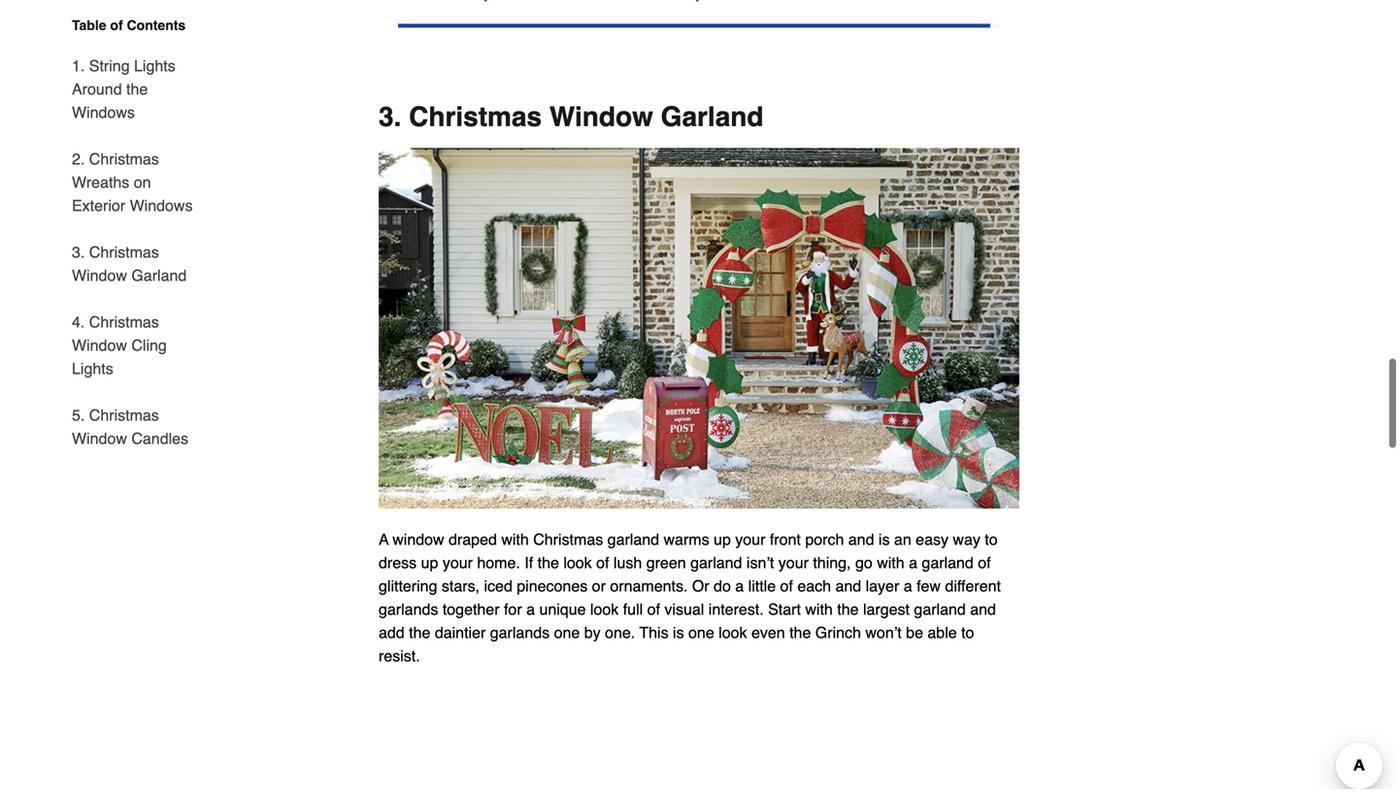 Task type: vqa. For each thing, say whether or not it's contained in the screenshot.
breaker
no



Task type: describe. For each thing, give the bounding box(es) containing it.
contents
[[127, 17, 186, 33]]

windows for on
[[130, 197, 193, 215]]

different
[[946, 578, 1001, 596]]

or
[[692, 578, 710, 596]]

visual
[[665, 601, 705, 619]]

lush
[[614, 554, 642, 572]]

5. christmas window candles
[[72, 406, 188, 448]]

5. christmas window candles link
[[72, 392, 202, 451]]

window
[[393, 531, 444, 549]]

on
[[134, 173, 151, 191]]

a
[[379, 531, 389, 549]]

iced
[[484, 578, 513, 596]]

christmas for "3. christmas window garland" link
[[89, 243, 159, 261]]

of right full at the bottom left of page
[[648, 601, 660, 619]]

wreaths
[[72, 173, 129, 191]]

resist.
[[379, 648, 420, 666]]

2. christmas wreaths on exterior windows
[[72, 150, 193, 215]]

candles
[[131, 430, 188, 448]]

2.
[[72, 150, 85, 168]]

0 vertical spatial 3. christmas window garland
[[379, 102, 764, 133]]

2 vertical spatial and
[[971, 601, 997, 619]]

2 vertical spatial look
[[719, 624, 747, 642]]

2 horizontal spatial your
[[779, 554, 809, 572]]

the right if
[[538, 554, 559, 572]]

glittering
[[379, 578, 438, 596]]

4. christmas window cling lights
[[72, 313, 167, 378]]

one.
[[605, 624, 635, 642]]

garland up do
[[691, 554, 743, 572]]

2 horizontal spatial with
[[877, 554, 905, 572]]

christmas inside a window draped with christmas garland warms up your front porch and is an easy way to dress up your home. if the look of lush green garland isn't your thing, go with a garland of glittering stars, iced pinecones or ornaments. or do a little of each and layer a few different garlands together for a unique look full of visual interest. start with the largest garland and add the daintier garlands one by one. this is one look even the grinch won't be able to resist.
[[533, 531, 603, 549]]

1 horizontal spatial up
[[714, 531, 731, 549]]

0 vertical spatial to
[[985, 531, 998, 549]]

layer
[[866, 578, 900, 596]]

this
[[640, 624, 669, 642]]

go
[[856, 554, 873, 572]]

0 vertical spatial and
[[849, 531, 875, 549]]

the up grinch
[[838, 601, 859, 619]]

0 vertical spatial 3.
[[379, 102, 401, 133]]

1 vertical spatial look
[[590, 601, 619, 619]]

string
[[89, 57, 130, 75]]

or
[[592, 578, 606, 596]]

1.
[[72, 57, 85, 75]]

1 vertical spatial to
[[962, 624, 975, 642]]

together
[[443, 601, 500, 619]]

daintier
[[435, 624, 486, 642]]

unique
[[540, 601, 586, 619]]

exterior
[[72, 197, 125, 215]]

by
[[584, 624, 601, 642]]

table of contents
[[72, 17, 186, 33]]

1 one from the left
[[554, 624, 580, 642]]

of right table
[[110, 17, 123, 33]]

1 horizontal spatial your
[[736, 531, 766, 549]]

1 horizontal spatial is
[[879, 531, 890, 549]]

a left few
[[904, 578, 913, 596]]

3. christmas window garland inside "table of contents" element
[[72, 243, 187, 285]]

lights inside the 1. string lights around the windows
[[134, 57, 176, 75]]

3. christmas window garland link
[[72, 229, 202, 299]]

able
[[928, 624, 957, 642]]

isn't
[[747, 554, 774, 572]]

garland up lush
[[608, 531, 660, 549]]

an
[[895, 531, 912, 549]]



Task type: locate. For each thing, give the bounding box(es) containing it.
window for "3. christmas window garland" link
[[72, 267, 127, 285]]

even
[[752, 624, 785, 642]]

and down different
[[971, 601, 997, 619]]

do
[[714, 578, 731, 596]]

3.
[[379, 102, 401, 133], [72, 243, 85, 261]]

3. inside "table of contents" element
[[72, 243, 85, 261]]

to right way
[[985, 531, 998, 549]]

scrollbar
[[398, 24, 991, 28]]

and up go on the right
[[849, 531, 875, 549]]

a right do
[[736, 578, 744, 596]]

0 horizontal spatial 3.
[[72, 243, 85, 261]]

garland inside "table of contents" element
[[131, 267, 187, 285]]

stars,
[[442, 578, 480, 596]]

a down an at the bottom right
[[909, 554, 918, 572]]

lights inside "4. christmas window cling lights"
[[72, 360, 113, 378]]

one
[[554, 624, 580, 642], [689, 624, 715, 642]]

windows inside 2. christmas wreaths on exterior windows
[[130, 197, 193, 215]]

look up or
[[564, 554, 592, 572]]

porch
[[806, 531, 844, 549]]

be
[[906, 624, 924, 642]]

lights
[[134, 57, 176, 75], [72, 360, 113, 378]]

lights down "contents"
[[134, 57, 176, 75]]

the
[[126, 80, 148, 98], [538, 554, 559, 572], [838, 601, 859, 619], [409, 624, 431, 642], [790, 624, 811, 642]]

and
[[849, 531, 875, 549], [836, 578, 862, 596], [971, 601, 997, 619]]

lights down 4.
[[72, 360, 113, 378]]

0 horizontal spatial your
[[443, 554, 473, 572]]

1 horizontal spatial garland
[[661, 102, 764, 133]]

1. string lights around the windows link
[[72, 43, 202, 136]]

look down "interest." at the right
[[719, 624, 747, 642]]

for
[[504, 601, 522, 619]]

1 horizontal spatial with
[[806, 601, 833, 619]]

0 vertical spatial with
[[502, 531, 529, 549]]

garlands
[[379, 601, 438, 619], [490, 624, 550, 642]]

0 vertical spatial garland
[[661, 102, 764, 133]]

up right warms
[[714, 531, 731, 549]]

4. christmas window cling lights link
[[72, 299, 202, 392]]

1 vertical spatial lights
[[72, 360, 113, 378]]

1 vertical spatial 3. christmas window garland
[[72, 243, 187, 285]]

christmas for the 5. christmas window candles link
[[89, 406, 159, 424]]

each
[[798, 578, 831, 596]]

to right able
[[962, 624, 975, 642]]

a
[[909, 554, 918, 572], [736, 578, 744, 596], [904, 578, 913, 596], [527, 601, 535, 619]]

won't
[[866, 624, 902, 642]]

1 horizontal spatial one
[[689, 624, 715, 642]]

garland
[[661, 102, 764, 133], [131, 267, 187, 285]]

interest.
[[709, 601, 764, 619]]

and down go on the right
[[836, 578, 862, 596]]

0 vertical spatial up
[[714, 531, 731, 549]]

1 horizontal spatial 3. christmas window garland
[[379, 102, 764, 133]]

look down or
[[590, 601, 619, 619]]

5.
[[72, 406, 85, 424]]

1 vertical spatial garlands
[[490, 624, 550, 642]]

garland up able
[[914, 601, 966, 619]]

of up or
[[597, 554, 609, 572]]

windows for around
[[72, 103, 135, 121]]

if
[[525, 554, 533, 572]]

with up if
[[502, 531, 529, 549]]

to
[[985, 531, 998, 549], [962, 624, 975, 642]]

window for 4. christmas window cling lights link
[[72, 337, 127, 355]]

1 vertical spatial garland
[[131, 267, 187, 285]]

0 horizontal spatial up
[[421, 554, 438, 572]]

dress
[[379, 554, 417, 572]]

with
[[502, 531, 529, 549], [877, 554, 905, 572], [806, 601, 833, 619]]

add
[[379, 624, 405, 642]]

table
[[72, 17, 106, 33]]

0 vertical spatial is
[[879, 531, 890, 549]]

easy
[[916, 531, 949, 549]]

0 vertical spatial garlands
[[379, 601, 438, 619]]

1 vertical spatial with
[[877, 554, 905, 572]]

4.
[[72, 313, 85, 331]]

christmas inside 2. christmas wreaths on exterior windows
[[89, 150, 159, 168]]

thing,
[[813, 554, 851, 572]]

0 horizontal spatial 3. christmas window garland
[[72, 243, 187, 285]]

your up isn't
[[736, 531, 766, 549]]

is down visual
[[673, 624, 684, 642]]

0 vertical spatial windows
[[72, 103, 135, 121]]

windows inside the 1. string lights around the windows
[[72, 103, 135, 121]]

christmas for 4. christmas window cling lights link
[[89, 313, 159, 331]]

window inside "4. christmas window cling lights"
[[72, 337, 127, 355]]

up down window
[[421, 554, 438, 572]]

0 horizontal spatial lights
[[72, 360, 113, 378]]

around
[[72, 80, 122, 98]]

1 vertical spatial is
[[673, 624, 684, 642]]

your down front
[[779, 554, 809, 572]]

1 horizontal spatial to
[[985, 531, 998, 549]]

garlands down the for
[[490, 624, 550, 642]]

1 vertical spatial and
[[836, 578, 862, 596]]

1 vertical spatial windows
[[130, 197, 193, 215]]

windows down on on the left
[[130, 197, 193, 215]]

0 horizontal spatial garlands
[[379, 601, 438, 619]]

the inside the 1. string lights around the windows
[[126, 80, 148, 98]]

of
[[110, 17, 123, 33], [597, 554, 609, 572], [978, 554, 991, 572], [780, 578, 793, 596], [648, 601, 660, 619]]

a right the for
[[527, 601, 535, 619]]

window inside "5. christmas window candles"
[[72, 430, 127, 448]]

christmas
[[409, 102, 542, 133], [89, 150, 159, 168], [89, 243, 159, 261], [89, 313, 159, 331], [89, 406, 159, 424], [533, 531, 603, 549]]

1 vertical spatial up
[[421, 554, 438, 572]]

your up stars,
[[443, 554, 473, 572]]

0 horizontal spatial is
[[673, 624, 684, 642]]

draped
[[449, 531, 497, 549]]

ornaments.
[[610, 578, 688, 596]]

the down start
[[790, 624, 811, 642]]

2 vertical spatial with
[[806, 601, 833, 619]]

grinch
[[816, 624, 861, 642]]

0 horizontal spatial one
[[554, 624, 580, 642]]

the exterior of the house decorated with outdoor christmas decorations. image
[[379, 148, 1020, 509]]

0 vertical spatial lights
[[134, 57, 176, 75]]

window
[[550, 102, 654, 133], [72, 267, 127, 285], [72, 337, 127, 355], [72, 430, 127, 448]]

1. string lights around the windows
[[72, 57, 176, 121]]

of up different
[[978, 554, 991, 572]]

the down string
[[126, 80, 148, 98]]

way
[[953, 531, 981, 549]]

garland
[[608, 531, 660, 549], [691, 554, 743, 572], [922, 554, 974, 572], [914, 601, 966, 619]]

window for the 5. christmas window candles link
[[72, 430, 127, 448]]

0 horizontal spatial garland
[[131, 267, 187, 285]]

christmas inside "4. christmas window cling lights"
[[89, 313, 159, 331]]

2 one from the left
[[689, 624, 715, 642]]

one down unique
[[554, 624, 580, 642]]

christmas inside "5. christmas window candles"
[[89, 406, 159, 424]]

1 vertical spatial 3.
[[72, 243, 85, 261]]

the right add
[[409, 624, 431, 642]]

1 horizontal spatial 3.
[[379, 102, 401, 133]]

cling
[[131, 337, 167, 355]]

windows down the around
[[72, 103, 135, 121]]

of up start
[[780, 578, 793, 596]]

christmas inside 3. christmas window garland
[[89, 243, 159, 261]]

christmas for 2. christmas wreaths on exterior windows link
[[89, 150, 159, 168]]

with up layer
[[877, 554, 905, 572]]

look
[[564, 554, 592, 572], [590, 601, 619, 619], [719, 624, 747, 642]]

3. christmas window garland
[[379, 102, 764, 133], [72, 243, 187, 285]]

0 horizontal spatial to
[[962, 624, 975, 642]]

a window draped with christmas garland warms up your front porch and is an easy way to dress up your home. if the look of lush green garland isn't your thing, go with a garland of glittering stars, iced pinecones or ornaments. or do a little of each and layer a few different garlands together for a unique look full of visual interest. start with the largest garland and add the daintier garlands one by one. this is one look even the grinch won't be able to resist.
[[379, 531, 1001, 666]]

0 horizontal spatial with
[[502, 531, 529, 549]]

windows
[[72, 103, 135, 121], [130, 197, 193, 215]]

garlands down glittering
[[379, 601, 438, 619]]

your
[[736, 531, 766, 549], [443, 554, 473, 572], [779, 554, 809, 572]]

1 horizontal spatial lights
[[134, 57, 176, 75]]

pinecones
[[517, 578, 588, 596]]

1 horizontal spatial garlands
[[490, 624, 550, 642]]

up
[[714, 531, 731, 549], [421, 554, 438, 572]]

home.
[[477, 554, 520, 572]]

full
[[623, 601, 643, 619]]

front
[[770, 531, 801, 549]]

garland down easy
[[922, 554, 974, 572]]

is
[[879, 531, 890, 549], [673, 624, 684, 642]]

one down visual
[[689, 624, 715, 642]]

is left an at the bottom right
[[879, 531, 890, 549]]

largest
[[863, 601, 910, 619]]

0 vertical spatial look
[[564, 554, 592, 572]]

green
[[647, 554, 686, 572]]

start
[[768, 601, 801, 619]]

few
[[917, 578, 941, 596]]

warms
[[664, 531, 710, 549]]

table of contents element
[[56, 16, 202, 451]]

2. christmas wreaths on exterior windows link
[[72, 136, 202, 229]]

little
[[749, 578, 776, 596]]

with down each
[[806, 601, 833, 619]]



